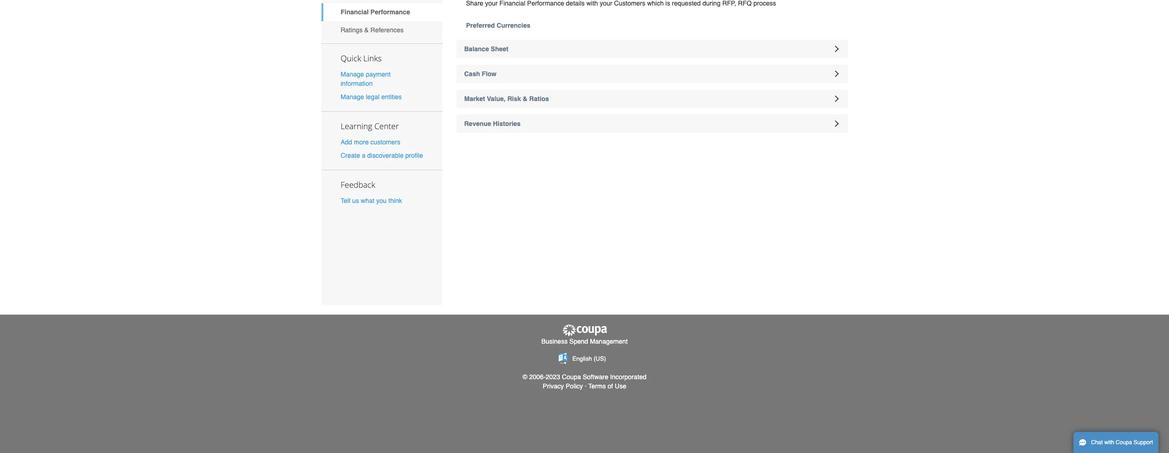 Task type: describe. For each thing, give the bounding box(es) containing it.
tell us what you think button
[[341, 196, 402, 206]]

financial
[[341, 8, 369, 16]]

ratings & references link
[[321, 21, 443, 39]]

management
[[590, 338, 628, 346]]

business
[[541, 338, 568, 346]]

risk
[[507, 95, 521, 103]]

market value, risk & ratios button
[[456, 90, 848, 108]]

currencies
[[497, 22, 531, 29]]

chat
[[1091, 440, 1103, 446]]

english (us)
[[572, 356, 606, 363]]

privacy policy
[[543, 383, 583, 390]]

balance sheet
[[464, 45, 509, 53]]

create a discoverable profile
[[341, 152, 423, 160]]

coupa inside button
[[1116, 440, 1132, 446]]

© 2006-2023 coupa software incorporated
[[523, 374, 647, 381]]

use
[[615, 383, 626, 390]]

tell
[[341, 197, 350, 205]]

2023
[[546, 374, 560, 381]]

links
[[363, 52, 382, 64]]

market value, risk & ratios heading
[[456, 90, 848, 108]]

balance sheet button
[[456, 40, 848, 58]]

balance sheet heading
[[456, 40, 848, 58]]

2006-
[[529, 374, 546, 381]]

chat with coupa support
[[1091, 440, 1153, 446]]

with
[[1105, 440, 1114, 446]]

& inside market value, risk & ratios dropdown button
[[523, 95, 528, 103]]

manage payment information link
[[341, 71, 391, 87]]

software
[[583, 374, 608, 381]]

terms of use
[[588, 383, 626, 390]]

chat with coupa support button
[[1074, 432, 1159, 454]]

you
[[376, 197, 387, 205]]

cash flow
[[464, 70, 497, 78]]

add more customers
[[341, 139, 400, 146]]

ratings & references
[[341, 26, 404, 34]]

0 horizontal spatial coupa
[[562, 374, 581, 381]]

preferred
[[466, 22, 495, 29]]

©
[[523, 374, 528, 381]]

policy
[[566, 383, 583, 390]]

entities
[[381, 93, 402, 101]]

learning center
[[341, 121, 399, 132]]

quick links
[[341, 52, 382, 64]]

financial performance
[[341, 8, 410, 16]]



Task type: locate. For each thing, give the bounding box(es) containing it.
feedback
[[341, 179, 375, 190]]

manage for manage legal entities
[[341, 93, 364, 101]]

0 horizontal spatial &
[[364, 26, 369, 34]]

flow
[[482, 70, 497, 78]]

sheet
[[491, 45, 509, 53]]

revenue
[[464, 120, 491, 128]]

0 vertical spatial &
[[364, 26, 369, 34]]

references
[[371, 26, 404, 34]]

a
[[362, 152, 366, 160]]

manage down information
[[341, 93, 364, 101]]

cash
[[464, 70, 480, 78]]

1 horizontal spatial &
[[523, 95, 528, 103]]

balance
[[464, 45, 489, 53]]

revenue histories button
[[456, 115, 848, 133]]

english
[[572, 356, 592, 363]]

1 vertical spatial &
[[523, 95, 528, 103]]

quick
[[341, 52, 361, 64]]

customers
[[371, 139, 400, 146]]

legal
[[366, 93, 380, 101]]

ratings
[[341, 26, 363, 34]]

think
[[389, 197, 402, 205]]

manage legal entities link
[[341, 93, 402, 101]]

1 vertical spatial manage
[[341, 93, 364, 101]]

business spend management
[[541, 338, 628, 346]]

center
[[374, 121, 399, 132]]

terms
[[588, 383, 606, 390]]

financial performance link
[[321, 3, 443, 21]]

coupa right with
[[1116, 440, 1132, 446]]

information
[[341, 80, 373, 87]]

add
[[341, 139, 352, 146]]

manage inside manage payment information
[[341, 71, 364, 78]]

coupa supplier portal image
[[562, 324, 608, 337]]

0 vertical spatial manage
[[341, 71, 364, 78]]

payment
[[366, 71, 391, 78]]

what
[[361, 197, 375, 205]]

manage payment information
[[341, 71, 391, 87]]

cash flow button
[[456, 65, 848, 83]]

spend
[[570, 338, 588, 346]]

preferred currencies
[[466, 22, 531, 29]]

support
[[1134, 440, 1153, 446]]

market
[[464, 95, 485, 103]]

privacy policy link
[[543, 383, 583, 390]]

market value, risk & ratios
[[464, 95, 549, 103]]

&
[[364, 26, 369, 34], [523, 95, 528, 103]]

performance
[[371, 8, 410, 16]]

add more customers link
[[341, 139, 400, 146]]

1 vertical spatial coupa
[[1116, 440, 1132, 446]]

discoverable
[[367, 152, 404, 160]]

coupa
[[562, 374, 581, 381], [1116, 440, 1132, 446]]

manage for manage payment information
[[341, 71, 364, 78]]

ratios
[[529, 95, 549, 103]]

2 manage from the top
[[341, 93, 364, 101]]

coupa up policy
[[562, 374, 581, 381]]

of
[[608, 383, 613, 390]]

us
[[352, 197, 359, 205]]

histories
[[493, 120, 521, 128]]

revenue histories heading
[[456, 115, 848, 133]]

create a discoverable profile link
[[341, 152, 423, 160]]

revenue histories
[[464, 120, 521, 128]]

1 horizontal spatial coupa
[[1116, 440, 1132, 446]]

more
[[354, 139, 369, 146]]

& right 'ratings' on the top left of the page
[[364, 26, 369, 34]]

cash flow heading
[[456, 65, 848, 83]]

& inside ratings & references link
[[364, 26, 369, 34]]

& right the risk
[[523, 95, 528, 103]]

1 manage from the top
[[341, 71, 364, 78]]

manage up information
[[341, 71, 364, 78]]

learning
[[341, 121, 372, 132]]

manage legal entities
[[341, 93, 402, 101]]

(us)
[[594, 356, 606, 363]]

terms of use link
[[588, 383, 626, 390]]

incorporated
[[610, 374, 647, 381]]

value,
[[487, 95, 506, 103]]

manage
[[341, 71, 364, 78], [341, 93, 364, 101]]

privacy
[[543, 383, 564, 390]]

tell us what you think
[[341, 197, 402, 205]]

0 vertical spatial coupa
[[562, 374, 581, 381]]

profile
[[405, 152, 423, 160]]

create
[[341, 152, 360, 160]]



Task type: vqa. For each thing, say whether or not it's contained in the screenshot.
Telephone country code image
no



